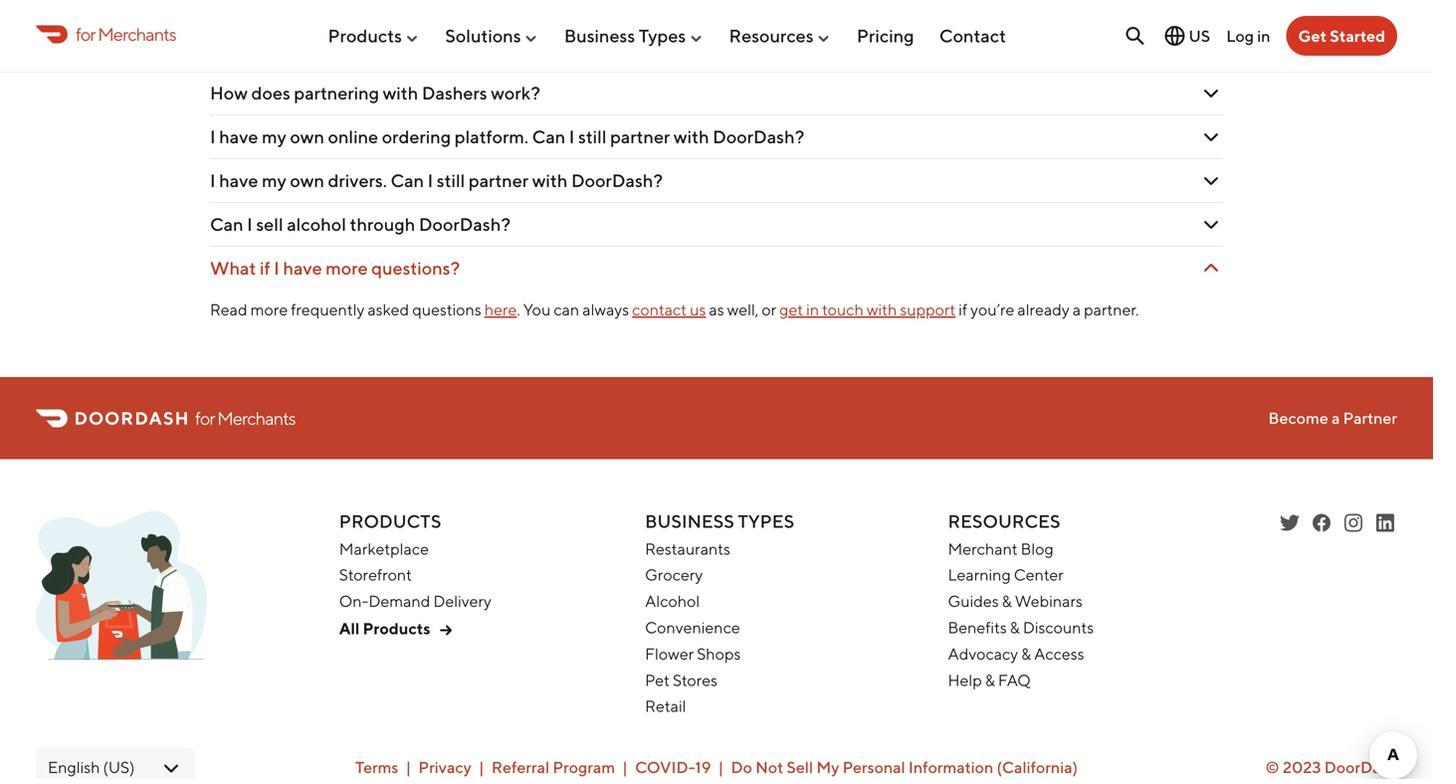 Task type: describe. For each thing, give the bounding box(es) containing it.
what
[[210, 258, 256, 279]]

have for i have my own drivers. can i still partner with doordash?
[[219, 170, 258, 191]]

merchant blog link
[[948, 539, 1054, 558]]

1 horizontal spatial a
[[1332, 409, 1340, 428]]

flower
[[645, 645, 694, 664]]

0 horizontal spatial in
[[807, 300, 819, 319]]

advocacy & access link
[[948, 645, 1085, 664]]

solutions
[[445, 25, 521, 46]]

discounts
[[1023, 618, 1094, 637]]

get started
[[1299, 26, 1386, 45]]

learning center link
[[948, 566, 1064, 585]]

for inside "link"
[[76, 23, 95, 45]]

0 vertical spatial can
[[532, 126, 566, 148]]

dashers
[[422, 82, 487, 104]]

alcohol
[[287, 214, 346, 235]]

already
[[1018, 300, 1070, 319]]

marketplace
[[339, 539, 429, 558]]

online
[[328, 126, 378, 148]]

access
[[1035, 645, 1085, 664]]

does for it
[[251, 39, 291, 60]]

how for how does partnering with dashers work?
[[210, 82, 248, 104]]

does for partnering
[[251, 82, 291, 104]]

personal
[[843, 758, 906, 777]]

19
[[695, 758, 711, 777]]

business types
[[564, 25, 686, 46]]

faq
[[998, 671, 1031, 690]]

learning
[[948, 566, 1011, 585]]

1 vertical spatial still
[[437, 170, 465, 191]]

can
[[554, 300, 580, 319]]

1 vertical spatial through
[[350, 214, 415, 235]]

shops
[[697, 645, 741, 664]]

marketplace storefront on-demand delivery
[[339, 539, 492, 611]]

all
[[339, 619, 360, 638]]

on-
[[339, 592, 369, 611]]

help & faq link
[[948, 671, 1031, 690]]

flower shops link
[[645, 645, 741, 664]]

become a partner
[[1269, 409, 1398, 428]]

retail link
[[645, 697, 686, 716]]

us
[[690, 300, 706, 319]]

twitter link
[[1278, 511, 1302, 535]]

stores
[[673, 671, 718, 690]]

it
[[294, 39, 305, 60]]

do
[[731, 758, 753, 777]]

us
[[1189, 26, 1211, 45]]

not
[[756, 758, 784, 777]]

covid-19
[[635, 758, 711, 777]]

alcohol
[[645, 592, 700, 611]]

instagram image
[[1342, 511, 1366, 535]]

0 vertical spatial more
[[326, 258, 368, 279]]

pet
[[645, 671, 670, 690]]

privacy
[[419, 758, 472, 777]]

0 vertical spatial partner
[[610, 126, 670, 148]]

& down 'guides & webinars' link
[[1010, 618, 1020, 637]]

benefits
[[948, 618, 1007, 637]]

work
[[309, 39, 349, 60]]

twitter image
[[1278, 511, 1302, 535]]

my
[[817, 758, 840, 777]]

pricing link
[[857, 17, 915, 54]]

1 vertical spatial for merchants
[[195, 408, 295, 429]]

started
[[1330, 26, 1386, 45]]

contact us link
[[632, 300, 706, 319]]

you
[[523, 300, 551, 319]]

solutions link
[[445, 17, 539, 54]]

program
[[553, 758, 615, 777]]

1 vertical spatial if
[[959, 300, 968, 319]]

resources for resources merchant blog learning center guides & webinars benefits & discounts advocacy & access help & faq
[[948, 511, 1061, 532]]

pricing
[[857, 25, 915, 46]]

& down "learning center" link
[[1002, 592, 1012, 611]]

do not sell my personal information (california) link
[[731, 758, 1078, 777]]

get in touch with support link
[[780, 300, 956, 319]]

privacy link
[[419, 758, 472, 777]]

webinars
[[1015, 592, 1083, 611]]

partner
[[1344, 409, 1398, 428]]

facebook image
[[1310, 511, 1334, 535]]

arrow right image
[[434, 619, 458, 643]]

sell
[[787, 758, 814, 777]]

business for business types restaurants grocery alcohol convenience flower shops pet stores retail
[[645, 511, 735, 532]]

own for drivers.
[[290, 170, 325, 191]]

business types restaurants grocery alcohol convenience flower shops pet stores retail
[[645, 511, 795, 716]]

resources for resources
[[729, 25, 814, 46]]

demand
[[369, 592, 430, 611]]

partner.
[[1084, 300, 1139, 319]]

0 horizontal spatial can
[[210, 214, 243, 235]]

can i sell alcohol through doordash?
[[210, 214, 511, 235]]

covid-19 link
[[635, 758, 711, 777]]

contact
[[940, 25, 1007, 46]]

support
[[900, 300, 956, 319]]

convenience
[[645, 618, 740, 637]]

questions?
[[372, 258, 460, 279]]

.
[[517, 300, 520, 319]]

doordash for merchants image
[[36, 511, 207, 672]]

read more frequently asked questions here . you can always contact us as well, or get in touch with support if you're already a partner.
[[210, 300, 1145, 319]]

2 vertical spatial have
[[283, 258, 322, 279]]

0 vertical spatial products
[[328, 25, 402, 46]]

partnering
[[294, 82, 379, 104]]

have for i have my own online ordering platform. can i still partner with doordash?
[[219, 126, 258, 148]]

0 vertical spatial through
[[540, 39, 606, 60]]

information
[[909, 758, 994, 777]]

read
[[210, 300, 248, 319]]

accepting
[[401, 39, 481, 60]]

how does partnering with dashers work?
[[210, 82, 540, 104]]



Task type: locate. For each thing, give the bounding box(es) containing it.
0 horizontal spatial still
[[437, 170, 465, 191]]

what if i have more questions?
[[210, 258, 460, 279]]

more up frequently
[[326, 258, 368, 279]]

become
[[1269, 409, 1329, 428]]

grocery link
[[645, 566, 703, 585]]

4 chevron down image from the top
[[1200, 213, 1224, 237]]

chevron down image for how does partnering with dashers work?
[[1200, 81, 1224, 105]]

frequently
[[291, 300, 365, 319]]

chevron down image
[[1200, 38, 1224, 61], [1200, 257, 1224, 281]]

1 horizontal spatial through
[[540, 39, 606, 60]]

globe line image
[[1163, 24, 1187, 48]]

guides
[[948, 592, 999, 611]]

referral
[[492, 758, 550, 777]]

can down ordering
[[391, 170, 424, 191]]

0 vertical spatial types
[[639, 25, 686, 46]]

0 horizontal spatial resources
[[729, 25, 814, 46]]

questions
[[412, 300, 482, 319]]

0 vertical spatial have
[[219, 126, 258, 148]]

1 vertical spatial in
[[807, 300, 819, 319]]

touch
[[823, 300, 864, 319]]

linkedin link
[[1374, 511, 1398, 535]]

in
[[1258, 26, 1271, 45], [807, 300, 819, 319]]

facebook link
[[1310, 511, 1334, 535]]

always
[[583, 300, 629, 319]]

1 vertical spatial a
[[1332, 409, 1340, 428]]

business for business types
[[564, 25, 635, 46]]

resources inside resources merchant blog learning center guides & webinars benefits & discounts advocacy & access help & faq
[[948, 511, 1061, 532]]

merchants inside "link"
[[98, 23, 176, 45]]

own left online
[[290, 126, 325, 148]]

0 horizontal spatial more
[[251, 300, 288, 319]]

in right the get
[[807, 300, 819, 319]]

2023
[[1283, 758, 1322, 777]]

1 chevron down image from the top
[[1200, 38, 1224, 61]]

0 vertical spatial chevron down image
[[1200, 38, 1224, 61]]

do not sell my personal information (california)
[[731, 758, 1078, 777]]

restaurants link
[[645, 539, 731, 558]]

0 vertical spatial how
[[210, 39, 248, 60]]

2 horizontal spatial can
[[532, 126, 566, 148]]

1 vertical spatial business
[[645, 511, 735, 532]]

1 does from the top
[[251, 39, 291, 60]]

1 vertical spatial resources
[[948, 511, 1061, 532]]

here link
[[485, 300, 517, 319]]

you're
[[971, 300, 1015, 319]]

for merchants link
[[36, 21, 176, 48]]

0 vertical spatial a
[[1073, 300, 1081, 319]]

orders
[[485, 39, 537, 60]]

through down drivers.
[[350, 214, 415, 235]]

if right what
[[260, 258, 270, 279]]

log in link
[[1227, 26, 1271, 45]]

1 chevron down image from the top
[[1200, 81, 1224, 105]]

1 horizontal spatial more
[[326, 258, 368, 279]]

can
[[532, 126, 566, 148], [391, 170, 424, 191], [210, 214, 243, 235]]

business up restaurants at bottom
[[645, 511, 735, 532]]

chevron down image for how does it work when accepting orders through doordash?
[[1200, 38, 1224, 61]]

1 horizontal spatial can
[[391, 170, 424, 191]]

if left you're
[[959, 300, 968, 319]]

1 horizontal spatial types
[[738, 511, 795, 532]]

types for business types
[[639, 25, 686, 46]]

business inside "link"
[[564, 25, 635, 46]]

1 horizontal spatial in
[[1258, 26, 1271, 45]]

can down "work?"
[[532, 126, 566, 148]]

my for drivers.
[[262, 170, 287, 191]]

more right the read
[[251, 300, 288, 319]]

get
[[780, 300, 804, 319]]

in right log
[[1258, 26, 1271, 45]]

all products
[[339, 619, 431, 638]]

become a partner link
[[1269, 409, 1398, 428]]

a left the partner
[[1332, 409, 1340, 428]]

0 vertical spatial for merchants
[[76, 23, 176, 45]]

types inside business types restaurants grocery alcohol convenience flower shops pet stores retail
[[738, 511, 795, 532]]

0 horizontal spatial merchants
[[98, 23, 176, 45]]

does left it
[[251, 39, 291, 60]]

terms link
[[355, 758, 399, 777]]

on-demand delivery link
[[339, 592, 492, 611]]

log
[[1227, 26, 1255, 45]]

1 vertical spatial merchants
[[217, 408, 295, 429]]

does left 'partnering'
[[251, 82, 291, 104]]

get
[[1299, 26, 1327, 45]]

0 vertical spatial merchants
[[98, 23, 176, 45]]

storefront link
[[339, 566, 412, 585]]

1 horizontal spatial merchants
[[217, 408, 295, 429]]

1 vertical spatial products
[[339, 511, 442, 532]]

0 horizontal spatial through
[[350, 214, 415, 235]]

products up how does partnering with dashers work?
[[328, 25, 402, 46]]

my up sell
[[262, 170, 287, 191]]

2 chevron down image from the top
[[1200, 125, 1224, 149]]

0 vertical spatial for
[[76, 23, 95, 45]]

0 horizontal spatial business
[[564, 25, 635, 46]]

1 vertical spatial can
[[391, 170, 424, 191]]

2 vertical spatial products
[[363, 619, 431, 638]]

help
[[948, 671, 982, 690]]

retail
[[645, 697, 686, 716]]

& left faq
[[985, 671, 995, 690]]

1 my from the top
[[262, 126, 287, 148]]

resources link
[[729, 17, 832, 54]]

can left sell
[[210, 214, 243, 235]]

sell
[[256, 214, 283, 235]]

0 horizontal spatial a
[[1073, 300, 1081, 319]]

0 vertical spatial own
[[290, 126, 325, 148]]

1 horizontal spatial partner
[[610, 126, 670, 148]]

1 own from the top
[[290, 126, 325, 148]]

doordash link
[[1325, 758, 1398, 777]]

chevron down image for can i sell alcohol through doordash?
[[1200, 213, 1224, 237]]

1 horizontal spatial business
[[645, 511, 735, 532]]

0 vertical spatial does
[[251, 39, 291, 60]]

3 chevron down image from the top
[[1200, 169, 1224, 193]]

own up 'alcohol'
[[290, 170, 325, 191]]

2 own from the top
[[290, 170, 325, 191]]

0 vertical spatial resources
[[729, 25, 814, 46]]

1 vertical spatial chevron down image
[[1200, 257, 1224, 281]]

1 horizontal spatial still
[[578, 126, 607, 148]]

my for online
[[262, 126, 287, 148]]

1 vertical spatial how
[[210, 82, 248, 104]]

i
[[210, 126, 216, 148], [569, 126, 575, 148], [210, 170, 216, 191], [428, 170, 433, 191], [247, 214, 253, 235], [274, 258, 280, 279]]

1 vertical spatial for
[[195, 408, 215, 429]]

through right 'orders'
[[540, 39, 606, 60]]

center
[[1014, 566, 1064, 585]]

2 my from the top
[[262, 170, 287, 191]]

for merchants inside "link"
[[76, 23, 176, 45]]

alcohol link
[[645, 592, 700, 611]]

0 vertical spatial my
[[262, 126, 287, 148]]

instagram link
[[1342, 511, 1366, 535]]

&
[[1002, 592, 1012, 611], [1010, 618, 1020, 637], [1022, 645, 1032, 664], [985, 671, 995, 690]]

products up marketplace link
[[339, 511, 442, 532]]

0 horizontal spatial for merchants
[[76, 23, 176, 45]]

chevron down image for i have my own drivers. can i still partner with doordash?
[[1200, 169, 1224, 193]]

i have my own drivers. can i still partner with doordash?
[[210, 170, 663, 191]]

© 2023 doordash
[[1266, 758, 1398, 777]]

& down the benefits & discounts link
[[1022, 645, 1032, 664]]

1 vertical spatial more
[[251, 300, 288, 319]]

1 horizontal spatial for
[[195, 408, 215, 429]]

business types link
[[564, 17, 704, 54]]

0 vertical spatial still
[[578, 126, 607, 148]]

when
[[352, 39, 397, 60]]

through
[[540, 39, 606, 60], [350, 214, 415, 235]]

own for online
[[290, 126, 325, 148]]

0 horizontal spatial if
[[260, 258, 270, 279]]

0 vertical spatial if
[[260, 258, 270, 279]]

1 vertical spatial my
[[262, 170, 287, 191]]

(california)
[[997, 758, 1078, 777]]

chevron down image for i have my own online ordering platform. can i still partner with doordash?
[[1200, 125, 1224, 149]]

1 horizontal spatial resources
[[948, 511, 1061, 532]]

if
[[260, 258, 270, 279], [959, 300, 968, 319]]

contact
[[632, 300, 687, 319]]

platform.
[[455, 126, 529, 148]]

1 vertical spatial have
[[219, 170, 258, 191]]

2 how from the top
[[210, 82, 248, 104]]

terms
[[355, 758, 399, 777]]

chevron down image
[[1200, 81, 1224, 105], [1200, 125, 1224, 149], [1200, 169, 1224, 193], [1200, 213, 1224, 237]]

types inside "link"
[[639, 25, 686, 46]]

chevron down image for what if i have more questions?
[[1200, 257, 1224, 281]]

does
[[251, 39, 291, 60], [251, 82, 291, 104]]

own
[[290, 126, 325, 148], [290, 170, 325, 191]]

0 horizontal spatial types
[[639, 25, 686, 46]]

with
[[383, 82, 418, 104], [674, 126, 709, 148], [532, 170, 568, 191], [867, 300, 897, 319]]

1 vertical spatial partner
[[469, 170, 529, 191]]

here
[[485, 300, 517, 319]]

partner
[[610, 126, 670, 148], [469, 170, 529, 191]]

0 vertical spatial business
[[564, 25, 635, 46]]

restaurants
[[645, 539, 731, 558]]

types for business types restaurants grocery alcohol convenience flower shops pet stores retail
[[738, 511, 795, 532]]

1 horizontal spatial if
[[959, 300, 968, 319]]

pet stores link
[[645, 671, 718, 690]]

resources
[[729, 25, 814, 46], [948, 511, 1061, 532]]

a right "already"
[[1073, 300, 1081, 319]]

how for how does it work when accepting orders through doordash?
[[210, 39, 248, 60]]

delivery
[[433, 592, 492, 611]]

or
[[762, 300, 777, 319]]

1 vertical spatial types
[[738, 511, 795, 532]]

types
[[639, 25, 686, 46], [738, 511, 795, 532]]

my left online
[[262, 126, 287, 148]]

log in
[[1227, 26, 1271, 45]]

how
[[210, 39, 248, 60], [210, 82, 248, 104]]

doordash
[[1325, 758, 1398, 777]]

ordering
[[382, 126, 451, 148]]

grocery
[[645, 566, 703, 585]]

2 does from the top
[[251, 82, 291, 104]]

0 horizontal spatial partner
[[469, 170, 529, 191]]

1 vertical spatial own
[[290, 170, 325, 191]]

2 vertical spatial can
[[210, 214, 243, 235]]

contact link
[[940, 17, 1007, 54]]

1 horizontal spatial for merchants
[[195, 408, 295, 429]]

products link
[[328, 17, 420, 54]]

1 vertical spatial does
[[251, 82, 291, 104]]

0 horizontal spatial for
[[76, 23, 95, 45]]

products down demand
[[363, 619, 431, 638]]

linkedin image
[[1374, 511, 1398, 535]]

get started button
[[1287, 16, 1398, 56]]

advocacy
[[948, 645, 1019, 664]]

merchant
[[948, 539, 1018, 558]]

2 chevron down image from the top
[[1200, 257, 1224, 281]]

business right 'orders'
[[564, 25, 635, 46]]

business inside business types restaurants grocery alcohol convenience flower shops pet stores retail
[[645, 511, 735, 532]]

how does it work when accepting orders through doordash?
[[210, 39, 701, 60]]

doordash?
[[609, 39, 701, 60], [713, 126, 805, 148], [571, 170, 663, 191], [419, 214, 511, 235]]

0 vertical spatial in
[[1258, 26, 1271, 45]]

1 how from the top
[[210, 39, 248, 60]]



Task type: vqa. For each thing, say whether or not it's contained in the screenshot.
tap next to continue. at the left top of the page
no



